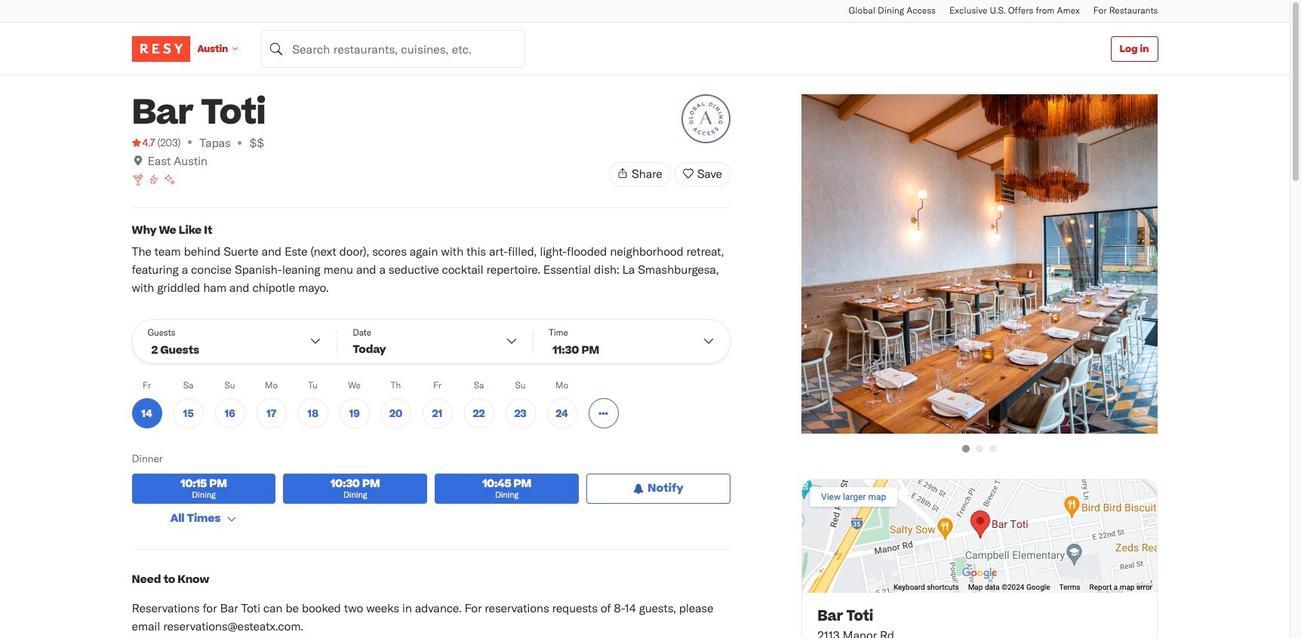 Task type: describe. For each thing, give the bounding box(es) containing it.
Search restaurants, cuisines, etc. text field
[[261, 30, 526, 68]]



Task type: vqa. For each thing, say whether or not it's contained in the screenshot.
Search restaurants, cuisines, etc. text field
yes



Task type: locate. For each thing, give the bounding box(es) containing it.
4.7 out of 5 stars image
[[132, 135, 155, 150]]

None field
[[261, 30, 526, 68]]



